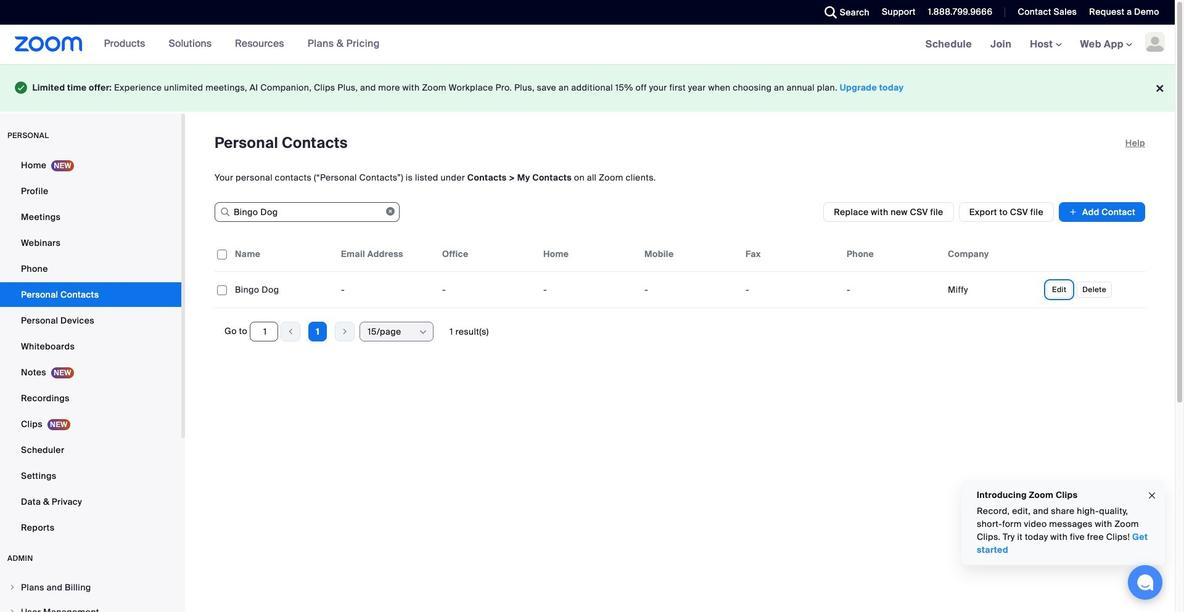 Task type: vqa. For each thing, say whether or not it's contained in the screenshot.
Show options icon
yes



Task type: describe. For each thing, give the bounding box(es) containing it.
right image
[[9, 584, 16, 591]]

profile picture image
[[1146, 32, 1165, 52]]

zoom logo image
[[15, 36, 82, 52]]

personal menu menu
[[0, 153, 181, 541]]

previous page image
[[281, 326, 300, 337]]

open chat image
[[1137, 574, 1154, 592]]

Jump to number field
[[250, 322, 278, 342]]

meetings navigation
[[917, 25, 1175, 65]]



Task type: locate. For each thing, give the bounding box(es) containing it.
0 vertical spatial menu item
[[0, 576, 181, 599]]

2 menu item from the top
[[0, 601, 181, 613]]

1 vertical spatial menu item
[[0, 601, 181, 613]]

menu item
[[0, 576, 181, 599], [0, 601, 181, 613]]

application
[[215, 237, 1155, 317]]

1 menu item from the top
[[0, 576, 181, 599]]

admin menu menu
[[0, 576, 181, 613]]

next page image
[[336, 326, 354, 337]]

footer
[[0, 64, 1175, 111]]

show options image
[[418, 327, 428, 337]]

banner
[[0, 25, 1175, 65]]

product information navigation
[[82, 25, 389, 64]]

close image
[[1147, 489, 1157, 503]]

Search Contacts Input text field
[[215, 202, 400, 222]]

right image
[[9, 609, 16, 613]]

cell
[[943, 277, 1044, 302]]

type image
[[15, 79, 27, 97]]

add image
[[1069, 206, 1078, 218]]



